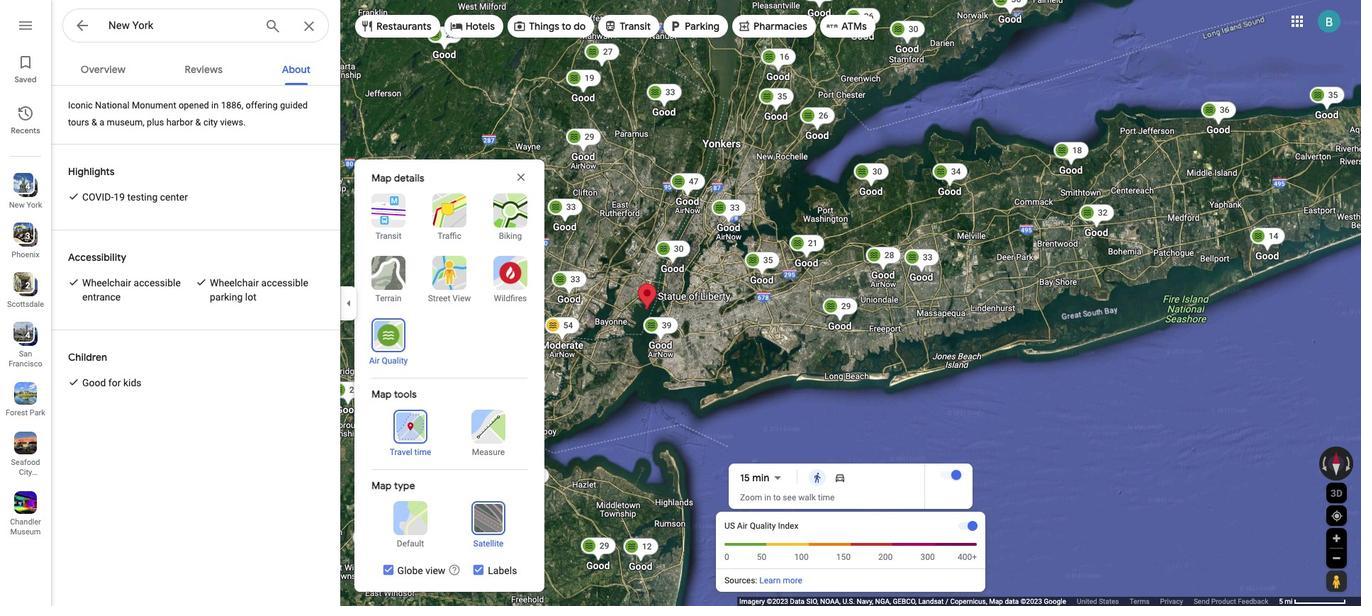 Task type: locate. For each thing, give the bounding box(es) containing it.
things
[[529, 20, 559, 33]]

4 places element
[[15, 180, 30, 193], [15, 329, 30, 342]]

50
[[757, 552, 767, 562]]

details
[[394, 172, 424, 184]]

us air quality index
[[725, 521, 799, 531]]

3
[[25, 231, 30, 241]]

plus
[[147, 117, 164, 128]]

map left details
[[372, 172, 392, 184]]

0 horizontal spatial accessible
[[134, 277, 181, 289]]

0 vertical spatial 4
[[25, 182, 30, 191]]

overview button
[[69, 51, 137, 85]]

travel time
[[390, 447, 431, 457]]

accessible inside "wheelchair accessible parking lot"
[[261, 277, 308, 289]]

&
[[91, 117, 97, 128], [195, 117, 201, 128]]

0 horizontal spatial to
[[562, 20, 572, 33]]

new york
[[9, 201, 42, 210]]

noaa,
[[820, 598, 841, 606]]

travel
[[390, 447, 412, 457]]

1 horizontal spatial accessible
[[261, 277, 308, 289]]

accessible
[[134, 277, 181, 289], [261, 277, 308, 289]]

300
[[921, 552, 935, 562]]

wheelchair for entrance
[[82, 277, 131, 289]]

forest park button
[[0, 377, 51, 420]]

hotels
[[466, 20, 495, 33]]

0 horizontal spatial wheelchair
[[82, 277, 131, 289]]

in right zoom
[[765, 493, 771, 503]]

0 horizontal spatial air
[[369, 356, 380, 366]]

200
[[879, 552, 893, 562]]

©2023 right "data" at the bottom
[[1021, 598, 1042, 606]]

none radio right walking "image"
[[829, 469, 852, 486]]

air right us
[[737, 521, 748, 531]]

tab list inside google maps element
[[51, 51, 340, 85]]

1 horizontal spatial &
[[195, 117, 201, 128]]

phoenix
[[12, 250, 39, 260]]

in left 1886,
[[211, 100, 219, 111]]

tab list containing overview
[[51, 51, 340, 85]]

None field
[[108, 17, 253, 34]]

pharmacies
[[754, 20, 808, 33]]

1 vertical spatial 4 places element
[[15, 329, 30, 342]]

©2023 left the data
[[767, 598, 788, 606]]

4 up new york
[[25, 182, 30, 191]]

2 wheelchair from the left
[[210, 277, 259, 289]]

testing
[[127, 191, 158, 203]]

0 vertical spatial time
[[415, 447, 431, 457]]

air quality button
[[363, 318, 414, 367]]

1 horizontal spatial time
[[818, 493, 835, 503]]

transit right do on the left top of the page
[[620, 20, 651, 33]]

forest
[[6, 408, 28, 418]]

travel time button
[[379, 410, 442, 458]]

none radio up 'walk'
[[806, 469, 829, 486]]

about button
[[271, 51, 322, 85]]

turn off travel time tool image
[[952, 470, 961, 480]]

1 4 places element from the top
[[15, 180, 30, 193]]

1 horizontal spatial transit button
[[599, 9, 659, 43]]

accessibility
[[68, 251, 126, 264]]

driving image
[[835, 472, 846, 484]]

& left city
[[195, 117, 201, 128]]

time right 'walk'
[[818, 493, 835, 503]]

none field inside new york field
[[108, 17, 253, 34]]

privacy
[[1160, 598, 1183, 606]]

1 horizontal spatial transit
[[620, 20, 651, 33]]

things to do
[[529, 20, 586, 33]]

none radio walking
[[806, 469, 829, 486]]

list containing saved
[[0, 0, 51, 606]]

park
[[30, 408, 45, 418]]

footer
[[740, 597, 1279, 606]]

wildfires
[[494, 294, 527, 303]]

4 up san
[[25, 330, 30, 340]]

1 horizontal spatial quality
[[750, 521, 776, 531]]

©2023
[[767, 598, 788, 606], [1021, 598, 1042, 606]]

imagery ©2023 data sio, noaa, u.s. navy, nga, gebco, landsat / copernicus, map data ©2023 google
[[740, 598, 1066, 606]]

1 vertical spatial 4
[[25, 330, 30, 340]]

transit up terrain button
[[376, 231, 402, 241]]

1 wheelchair from the left
[[82, 277, 131, 289]]

0 horizontal spatial transit
[[376, 231, 402, 241]]

tours
[[68, 117, 89, 128]]

transit button down "map details" at the left top of the page
[[363, 194, 414, 242]]

center
[[160, 191, 188, 203]]

street view
[[428, 294, 471, 303]]

globe view
[[397, 565, 446, 576]]

1 vertical spatial to
[[773, 493, 781, 503]]

1 vertical spatial air
[[737, 521, 748, 531]]

2 4 from the top
[[25, 330, 30, 340]]

 Show Air Quality  checkbox
[[958, 520, 978, 532]]

0 horizontal spatial quality
[[382, 356, 408, 366]]

us
[[725, 521, 735, 531]]

list
[[0, 0, 51, 606]]

0 horizontal spatial transit button
[[363, 194, 414, 242]]

transit button right do on the left top of the page
[[599, 9, 659, 43]]

labels
[[488, 565, 517, 576]]

2 none radio from the left
[[829, 469, 852, 486]]

measure button
[[457, 410, 520, 458]]

0 horizontal spatial &
[[91, 117, 97, 128]]

0 vertical spatial in
[[211, 100, 219, 111]]

1 horizontal spatial ©2023
[[1021, 598, 1042, 606]]

1 none radio from the left
[[806, 469, 829, 486]]

children
[[68, 351, 107, 364]]

wheelchair up parking
[[210, 277, 259, 289]]

seafood city supermarket
[[6, 458, 50, 487]]

quality
[[382, 356, 408, 366], [750, 521, 776, 531]]

air quality legend image
[[716, 537, 986, 569]]

highlights
[[68, 165, 115, 178]]

city
[[19, 468, 32, 477]]

air quality
[[369, 356, 408, 366]]

150
[[837, 552, 851, 562]]

wheelchair inside wheelchair accessible entrance
[[82, 277, 131, 289]]

1 vertical spatial time
[[818, 493, 835, 503]]

0 horizontal spatial ©2023
[[767, 598, 788, 606]]

zoom in image
[[1332, 533, 1342, 544]]

None radio
[[806, 469, 829, 486], [829, 469, 852, 486]]

none radio driving
[[829, 469, 852, 486]]

15 min button
[[740, 469, 787, 486]]

quality inside button
[[382, 356, 408, 366]]

2 ©2023 from the left
[[1021, 598, 1042, 606]]

1 accessible from the left
[[134, 277, 181, 289]]

accessible inside wheelchair accessible entrance
[[134, 277, 181, 289]]

2 places element
[[15, 279, 30, 292]]

biking
[[499, 231, 522, 241]]

Satellite radio
[[457, 501, 520, 550]]

copernicus,
[[950, 598, 988, 606]]

wheelchair inside "wheelchair accessible parking lot"
[[210, 277, 259, 289]]

4 places element up new york
[[15, 180, 30, 193]]

2 accessible from the left
[[261, 277, 308, 289]]

0 vertical spatial quality
[[382, 356, 408, 366]]

tools
[[394, 388, 417, 401]]

recents
[[11, 126, 40, 135]]

air up map tools on the left bottom of the page
[[369, 356, 380, 366]]

min
[[752, 472, 770, 484]]

& left a
[[91, 117, 97, 128]]

in inside iconic national monument opened in 1886, offering guided tours & a museum, plus harbor & city views.
[[211, 100, 219, 111]]

to left see
[[773, 493, 781, 503]]

1 4 from the top
[[25, 182, 30, 191]]


[[74, 16, 91, 35]]

kids
[[123, 377, 141, 389]]

u.s.
[[843, 598, 855, 606]]

map left tools
[[372, 388, 392, 401]]

learn
[[760, 576, 781, 586]]

covid-19 testing center
[[82, 191, 188, 203]]

map left type
[[372, 479, 392, 492]]

0 vertical spatial to
[[562, 20, 572, 33]]

terrain
[[375, 294, 402, 303]]

footer inside google maps element
[[740, 597, 1279, 606]]

0
[[725, 552, 729, 562]]

learn more link
[[760, 576, 803, 586]]

to left do on the left top of the page
[[562, 20, 572, 33]]

quality left index
[[750, 521, 776, 531]]

menu image
[[17, 17, 34, 34]]

zoom out image
[[1332, 553, 1342, 564]]

1 horizontal spatial in
[[765, 493, 771, 503]]

san francisco
[[9, 350, 42, 369]]

footer containing imagery ©2023 data sio, noaa, u.s. navy, nga, gebco, landsat / copernicus, map data ©2023 google
[[740, 597, 1279, 606]]

4
[[25, 182, 30, 191], [25, 330, 30, 340]]

0 horizontal spatial time
[[415, 447, 431, 457]]

1 vertical spatial in
[[765, 493, 771, 503]]

product
[[1212, 598, 1236, 606]]

covid-
[[82, 191, 114, 203]]

offering
[[246, 100, 278, 111]]

walking image
[[812, 472, 823, 484]]

1886,
[[221, 100, 243, 111]]

0 horizontal spatial in
[[211, 100, 219, 111]]

parking
[[210, 291, 243, 303]]

4 places element up san
[[15, 329, 30, 342]]

3d
[[1331, 487, 1343, 499]]

quality up map tools on the left bottom of the page
[[382, 356, 408, 366]]

united states
[[1077, 598, 1119, 606]]

time right the travel
[[415, 447, 431, 457]]

collapse side panel image
[[341, 295, 357, 311]]

map type
[[372, 479, 415, 492]]

tab list
[[51, 51, 340, 85]]

0 vertical spatial air
[[369, 356, 380, 366]]

things to do button
[[508, 9, 594, 43]]

zoom
[[740, 493, 762, 503]]

1 horizontal spatial wheelchair
[[210, 277, 259, 289]]

restaurants button
[[355, 9, 440, 43]]

2 4 places element from the top
[[15, 329, 30, 342]]

opened
[[179, 100, 209, 111]]

send product feedback
[[1194, 598, 1269, 606]]

0 vertical spatial 4 places element
[[15, 180, 30, 193]]

wheelchair up entrance
[[82, 277, 131, 289]]

accessible for wheelchair accessible parking lot
[[261, 277, 308, 289]]



Task type: describe. For each thing, give the bounding box(es) containing it.
a
[[99, 117, 105, 128]]

terms button
[[1130, 597, 1150, 606]]

3 places element
[[15, 230, 30, 243]]

mi
[[1285, 598, 1293, 606]]

1 horizontal spatial to
[[773, 493, 781, 503]]

feedback
[[1238, 598, 1269, 606]]

sio,
[[807, 598, 819, 606]]

map left "data" at the bottom
[[989, 598, 1003, 606]]

terrain button
[[363, 256, 414, 304]]

reviews
[[185, 63, 223, 76]]

air inside button
[[369, 356, 380, 366]]

 button
[[62, 9, 102, 45]]

4 for new
[[25, 182, 30, 191]]

good for kids element
[[82, 376, 141, 390]]

to inside things to do button
[[562, 20, 572, 33]]

map for map tools
[[372, 388, 392, 401]]

5
[[1279, 598, 1283, 606]]

3d button
[[1327, 483, 1347, 503]]

views.
[[220, 117, 246, 128]]

1 ©2023 from the left
[[767, 598, 788, 606]]

view
[[426, 565, 446, 576]]

wheelchair accessible entrance
[[82, 277, 181, 303]]

google maps element
[[0, 0, 1361, 606]]

close image
[[515, 171, 528, 184]]

see
[[783, 493, 796, 503]]

Labels checkbox
[[472, 564, 517, 578]]

zoom out and see the world in 3d tooltip
[[448, 564, 461, 576]]

globe
[[397, 565, 423, 576]]

4 for san
[[25, 330, 30, 340]]

2
[[25, 281, 30, 291]]

traffic
[[438, 231, 461, 241]]

map for map type
[[372, 479, 392, 492]]

street view button
[[424, 256, 475, 304]]

/
[[946, 598, 949, 606]]

museum
[[10, 528, 41, 537]]

museum,
[[107, 117, 145, 128]]

do
[[574, 20, 586, 33]]

1 horizontal spatial air
[[737, 521, 748, 531]]

has wheelchair accessible parking lot element
[[210, 276, 323, 304]]

chandler museum button
[[0, 486, 51, 540]]

2 & from the left
[[195, 117, 201, 128]]

chandler museum
[[10, 518, 41, 537]]

atms
[[842, 20, 867, 33]]

covid-19 testing center element
[[82, 190, 188, 204]]

google account: brad klo  
(klobrad84@gmail.com) image
[[1318, 10, 1341, 32]]

wheelchair accessible parking lot
[[210, 277, 308, 303]]

about
[[282, 63, 311, 76]]

iconic national monument opened in 1886, offering guided tours & a museum, plus harbor & city views.
[[68, 100, 308, 128]]

1 & from the left
[[91, 117, 97, 128]]

send product feedback button
[[1194, 597, 1269, 606]]

5 mi button
[[1279, 598, 1347, 606]]

wheelchair for parking
[[210, 277, 259, 289]]

overview
[[81, 63, 125, 76]]

map details
[[372, 172, 424, 184]]

nga,
[[875, 598, 891, 606]]

0 vertical spatial transit button
[[599, 9, 659, 43]]

about statue of liberty region
[[51, 86, 340, 606]]

statue of liberty main content
[[51, 51, 340, 606]]

1 vertical spatial quality
[[750, 521, 776, 531]]

wildfires button
[[485, 256, 536, 304]]

imagery
[[740, 598, 765, 606]]

time inside button
[[415, 447, 431, 457]]

100
[[794, 552, 809, 562]]

seafood
[[11, 458, 40, 467]]

15
[[740, 472, 750, 484]]

street
[[428, 294, 451, 303]]

default
[[397, 539, 424, 549]]

show street view coverage image
[[1327, 571, 1347, 592]]

harbor
[[166, 117, 193, 128]]

saved
[[14, 74, 37, 84]]

sources: learn more
[[725, 576, 803, 586]]

for
[[108, 377, 121, 389]]

san
[[19, 350, 32, 359]]

parking button
[[664, 9, 728, 43]]

400+
[[958, 552, 977, 562]]

iconic
[[68, 100, 93, 111]]

recents button
[[0, 99, 51, 139]]

seafood city supermarket button
[[0, 426, 51, 487]]

type
[[394, 479, 415, 492]]

map for map details
[[372, 172, 392, 184]]

more
[[783, 576, 803, 586]]

New York field
[[62, 9, 329, 43]]

atms button
[[820, 9, 876, 43]]

walk
[[799, 493, 816, 503]]

google
[[1044, 598, 1066, 606]]

send
[[1194, 598, 1210, 606]]

restaurants
[[377, 20, 432, 33]]

1 vertical spatial transit button
[[363, 194, 414, 242]]

good
[[82, 377, 106, 389]]

1 vertical spatial transit
[[376, 231, 402, 241]]

Globe view checkbox
[[382, 564, 446, 578]]

has wheelchair accessible entrance element
[[82, 276, 196, 304]]

show your location image
[[1331, 510, 1344, 523]]

Default radio
[[379, 501, 442, 550]]

national
[[95, 100, 130, 111]]

landsat
[[919, 598, 944, 606]]

navy,
[[857, 598, 874, 606]]

monument
[[132, 100, 176, 111]]

4 places element for new
[[15, 180, 30, 193]]

15 min
[[740, 472, 770, 484]]

biking button
[[485, 194, 536, 242]]

0 vertical spatial transit
[[620, 20, 651, 33]]

Turn off travel time tool checkbox
[[940, 470, 961, 480]]

lot
[[245, 291, 256, 303]]

traffic button
[[424, 194, 475, 242]]

accessible for wheelchair accessible entrance
[[134, 277, 181, 289]]

gebco,
[[893, 598, 917, 606]]

scottsdale
[[7, 300, 44, 309]]

4 places element for san
[[15, 329, 30, 342]]

entrance
[[82, 291, 121, 303]]

 search field
[[62, 9, 329, 45]]

chandler
[[10, 518, 41, 527]]



Task type: vqa. For each thing, say whether or not it's contained in the screenshot.
list containing Saved
yes



